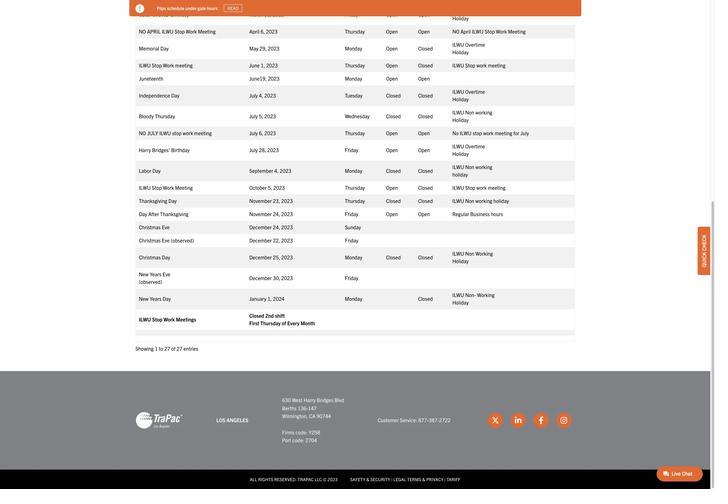 Task type: describe. For each thing, give the bounding box(es) containing it.
los angeles image
[[136, 412, 183, 430]]

bloody
[[139, 113, 154, 120]]

los
[[217, 418, 226, 424]]

1 april from the left
[[250, 28, 260, 35]]

meeting for no april ilwu stop work meeting
[[198, 28, 216, 35]]

memorial
[[139, 45, 159, 52]]

2 april from the left
[[461, 28, 471, 35]]

2023 for july 4, 2023
[[265, 92, 276, 99]]

under
[[185, 5, 197, 11]]

october 5, 2023
[[250, 185, 285, 191]]

all
[[250, 477, 257, 483]]

1 vertical spatial thanksgiving
[[160, 211, 189, 218]]

showing
[[136, 346, 154, 352]]

flips
[[157, 5, 166, 11]]

christmas eve (observed)
[[139, 238, 194, 244]]

day after thanksgiving
[[139, 211, 189, 218]]

work for june 1, 2023
[[163, 62, 174, 69]]

cesar
[[139, 11, 151, 18]]

legal terms & privacy link
[[394, 477, 444, 483]]

2nd
[[266, 313, 274, 319]]

safety
[[351, 477, 366, 483]]

working for holiday
[[476, 164, 493, 170]]

holiday inside open holiday
[[453, 15, 469, 21]]

tariff
[[447, 477, 461, 483]]

december 25, 2023
[[250, 255, 293, 261]]

(observed) inside new years eve (observed)
[[139, 279, 162, 285]]

ilwu inside the ilwu non working holiday
[[453, 251, 465, 257]]

bridges
[[317, 398, 334, 404]]

all rights reserved. trapac llc © 2023
[[250, 477, 338, 483]]

30,
[[273, 275, 280, 282]]

2023 for october 5, 2023
[[274, 185, 285, 191]]

monday for september 4, 2023
[[345, 168, 363, 174]]

los angeles
[[217, 418, 249, 424]]

november 24, 2023
[[250, 211, 293, 218]]

2704
[[306, 438, 317, 444]]

january
[[250, 296, 267, 302]]

4, for july
[[259, 92, 264, 99]]

quick check link
[[699, 227, 711, 275]]

©
[[323, 477, 327, 483]]

berths
[[282, 406, 297, 412]]

4, for september
[[275, 168, 279, 174]]

december for december 24, 2023
[[250, 224, 272, 231]]

december 22, 2023
[[250, 238, 293, 244]]

years for eve
[[150, 272, 162, 278]]

day for christmas day
[[162, 255, 170, 261]]

ilwu inside 'ilwu non- working holiday'
[[453, 292, 465, 299]]

23,
[[273, 198, 280, 204]]

sunday
[[345, 224, 361, 231]]

ilwu stop work meetings
[[139, 317, 196, 323]]

6, for july
[[259, 130, 264, 136]]

solid image
[[136, 4, 144, 13]]

non-
[[466, 292, 476, 299]]

blvd
[[335, 398, 344, 404]]

ilwu inside ilwu non working holiday
[[453, 109, 465, 116]]

for
[[514, 130, 520, 136]]

customer service: 877-387-2722
[[378, 418, 451, 424]]

no for no april  ilwu stop work meeting
[[453, 28, 460, 35]]

2023 for may 29, 2023
[[268, 45, 280, 52]]

2023 for september 4, 2023
[[280, 168, 292, 174]]

24, for november
[[273, 211, 280, 218]]

birthday for cesar chavez' birthday
[[171, 11, 189, 18]]

read link
[[224, 4, 242, 12]]

0 vertical spatial (observed)
[[171, 238, 194, 244]]

1, for june
[[261, 62, 265, 69]]

harry inside 630 west harry bridges blvd berths 136-147 wilmington, ca 90744
[[304, 398, 316, 404]]

90744
[[317, 414, 331, 420]]

y258
[[309, 430, 321, 436]]

2023 inside footer
[[328, 477, 338, 483]]

non for july 5, 2023
[[466, 109, 475, 116]]

working for ilwu non- working
[[478, 292, 495, 299]]

0 horizontal spatial holiday
[[453, 172, 468, 178]]

of inside showing 1 to 27 of 27 entries status
[[171, 346, 176, 352]]

friday for december 22, 2023
[[345, 238, 359, 244]]

ilwu stop work meeting for october 5, 2023
[[453, 185, 506, 191]]

holiday inside ilwu non working holiday
[[453, 117, 469, 123]]

regular business hours
[[453, 211, 504, 218]]

no for no april ilwu stop work meeting
[[139, 28, 146, 35]]

december for december 25, 2023
[[250, 255, 272, 261]]

angeles
[[227, 418, 249, 424]]

check
[[702, 235, 708, 251]]

ilwu non- working holiday
[[453, 292, 495, 306]]

2023 for december 30, 2023
[[282, 275, 293, 282]]

christmas day
[[139, 255, 170, 261]]

ilwu non working holiday
[[453, 251, 494, 265]]

630
[[282, 398, 291, 404]]

independence
[[139, 92, 170, 99]]

july for friday
[[250, 147, 258, 153]]

thanksgiving day
[[139, 198, 177, 204]]

firms code:  y258 port code:  2704
[[282, 430, 321, 444]]

labor day
[[139, 168, 161, 174]]

november 23, 2023
[[250, 198, 293, 204]]

holiday inside 'ilwu non- working holiday'
[[453, 300, 469, 306]]

working for holiday
[[476, 109, 493, 116]]

regular
[[453, 211, 470, 218]]

first
[[250, 321, 260, 327]]

ca
[[309, 414, 316, 420]]

2023 for july 28, 2023
[[268, 147, 279, 153]]

footer containing 630 west harry bridges blvd
[[0, 372, 711, 490]]

friday for december 30, 2023
[[345, 275, 359, 282]]

month
[[301, 321, 315, 327]]

new for new years eve (observed)
[[139, 272, 149, 278]]

2023 right june19,
[[268, 76, 280, 82]]

july for wednesday
[[250, 113, 258, 120]]

gate
[[198, 5, 206, 11]]

june
[[250, 62, 260, 69]]

cesar chavez' birthday
[[139, 11, 189, 18]]

bridges'
[[152, 147, 170, 153]]

wednesday
[[345, 113, 370, 120]]

2 holiday from the top
[[453, 49, 469, 55]]

bloody thursday
[[139, 113, 175, 120]]

1 vertical spatial holiday
[[494, 198, 510, 204]]

july
[[147, 130, 158, 136]]

entries
[[184, 346, 199, 352]]

2023 for july 6, 2023
[[265, 130, 276, 136]]

july for tuesday
[[250, 92, 258, 99]]

non for december 25, 2023
[[466, 251, 475, 257]]

holiday inside the ilwu non working holiday
[[453, 258, 469, 265]]

showing 1 to 27 of 27 entries
[[136, 346, 199, 352]]

november for november 23, 2023
[[250, 198, 272, 204]]

new for new years day
[[139, 296, 149, 302]]

december for december 22, 2023
[[250, 238, 272, 244]]

may
[[250, 45, 259, 52]]

2023 for june 1, 2023
[[267, 62, 278, 69]]

wilmington,
[[282, 414, 308, 420]]

business
[[471, 211, 490, 218]]

2722
[[440, 418, 451, 424]]

6, for april
[[261, 28, 265, 35]]

customer
[[378, 418, 399, 424]]

monday for december 25, 2023
[[345, 255, 363, 261]]

2 stop from the left
[[473, 130, 483, 136]]

december for december 30, 2023
[[250, 275, 272, 282]]

2023 for december 22, 2023
[[282, 238, 293, 244]]

5 holiday from the top
[[453, 151, 469, 157]]

legal
[[394, 477, 407, 483]]

ilwu stop work meeting
[[139, 62, 193, 69]]

tuesday
[[345, 92, 363, 99]]

friday for march 31, 2023
[[345, 11, 359, 18]]

24, for december
[[273, 224, 280, 231]]

overtime for friday
[[466, 143, 486, 150]]

3 holiday from the top
[[453, 96, 469, 103]]

non for september 4, 2023
[[466, 164, 475, 170]]

3 working from the top
[[476, 198, 493, 204]]

of inside closed 2nd shift first thursday of every month
[[282, 321, 286, 327]]

day for memorial day
[[161, 45, 169, 52]]

2 ilwu non working holiday from the top
[[453, 198, 510, 204]]

privacy
[[427, 477, 444, 483]]

ilwu non working holiday
[[453, 109, 493, 123]]

july 28, 2023
[[250, 147, 279, 153]]

open holiday
[[419, 11, 469, 21]]

0 horizontal spatial meeting
[[175, 185, 193, 191]]



Task type: vqa. For each thing, say whether or not it's contained in the screenshot.


Task type: locate. For each thing, give the bounding box(es) containing it.
0 vertical spatial 1,
[[261, 62, 265, 69]]

november
[[250, 198, 272, 204], [250, 211, 272, 218]]

24, up '22,'
[[273, 224, 280, 231]]

2 vertical spatial overtime
[[466, 143, 486, 150]]

27 right the to
[[165, 346, 170, 352]]

2 vertical spatial eve
[[163, 272, 171, 278]]

christmas up new years eve (observed) on the left bottom of the page
[[139, 255, 161, 261]]

4 holiday from the top
[[453, 117, 469, 123]]

security
[[371, 477, 391, 483]]

december left '22,'
[[250, 238, 272, 244]]

to
[[159, 346, 163, 352]]

0 horizontal spatial harry
[[139, 147, 151, 153]]

safety & security | legal terms & privacy | tariff
[[351, 477, 461, 483]]

3 friday from the top
[[345, 211, 359, 218]]

thanksgiving up after
[[139, 198, 167, 204]]

0 horizontal spatial |
[[392, 477, 393, 483]]

work for october 5, 2023
[[163, 185, 174, 191]]

service:
[[400, 418, 418, 424]]

0 vertical spatial ilwu stop work meeting
[[453, 62, 506, 69]]

2 ilwu stop work meeting from the top
[[453, 185, 506, 191]]

& right safety
[[367, 477, 370, 483]]

2023 right 25,
[[282, 255, 293, 261]]

thursday inside closed 2nd shift first thursday of every month
[[261, 321, 281, 327]]

2023 for march 31, 2023
[[273, 11, 285, 18]]

1 december from the top
[[250, 224, 272, 231]]

1 vertical spatial 4,
[[275, 168, 279, 174]]

2 horizontal spatial meeting
[[509, 28, 526, 35]]

1 holiday from the top
[[453, 15, 469, 21]]

1 vertical spatial ilwu non working holiday
[[453, 198, 510, 204]]

2023 down the june19, 2023
[[265, 92, 276, 99]]

1 vertical spatial birthday
[[171, 147, 190, 153]]

march
[[250, 11, 264, 18]]

may 29, 2023
[[250, 45, 280, 52]]

day right memorial
[[161, 45, 169, 52]]

2023 up 23,
[[274, 185, 285, 191]]

llc
[[315, 477, 322, 483]]

day
[[161, 45, 169, 52], [171, 92, 180, 99], [153, 168, 161, 174], [169, 198, 177, 204], [139, 211, 147, 218], [162, 255, 170, 261], [163, 296, 171, 302]]

1 horizontal spatial april
[[461, 28, 471, 35]]

april
[[147, 28, 161, 35]]

july 4, 2023
[[250, 92, 276, 99]]

1 vertical spatial years
[[150, 296, 162, 302]]

stop down ilwu non working holiday
[[473, 130, 483, 136]]

2 monday from the top
[[345, 76, 363, 82]]

harry
[[139, 147, 151, 153], [304, 398, 316, 404]]

27 left entries on the bottom left of the page
[[177, 346, 183, 352]]

day right independence
[[171, 92, 180, 99]]

2023 down 31,
[[266, 28, 278, 35]]

1 vertical spatial ilwu overtime holiday
[[453, 89, 486, 103]]

1 working from the top
[[476, 109, 493, 116]]

monday for may 29, 2023
[[345, 45, 363, 52]]

december down november 24, 2023
[[250, 224, 272, 231]]

thanksgiving right after
[[160, 211, 189, 218]]

2 24, from the top
[[273, 224, 280, 231]]

1 horizontal spatial 1,
[[268, 296, 272, 302]]

2023 up "december 22, 2023"
[[282, 224, 293, 231]]

1 vertical spatial 6,
[[259, 130, 264, 136]]

working inside the ilwu non working holiday
[[476, 251, 494, 257]]

years inside new years eve (observed)
[[150, 272, 162, 278]]

1 november from the top
[[250, 198, 272, 204]]

schedule
[[167, 5, 184, 11]]

1 ilwu non working holiday from the top
[[453, 164, 493, 178]]

7 holiday from the top
[[453, 300, 469, 306]]

2023 up july 6, 2023
[[265, 113, 276, 120]]

0 vertical spatial november
[[250, 198, 272, 204]]

april 6, 2023
[[250, 28, 278, 35]]

1, left '2024'
[[268, 296, 272, 302]]

closed 2nd shift first thursday of every month
[[250, 313, 315, 327]]

0 vertical spatial working
[[476, 109, 493, 116]]

december 30, 2023
[[250, 275, 293, 282]]

independence day
[[139, 92, 180, 99]]

1 27 from the left
[[165, 346, 170, 352]]

0 vertical spatial holiday
[[453, 172, 468, 178]]

july 5, 2023
[[250, 113, 276, 120]]

june19,
[[250, 76, 267, 82]]

ilwu overtime holiday
[[453, 42, 486, 55], [453, 89, 486, 103], [453, 143, 486, 157]]

thursday for april 6, 2023
[[345, 28, 365, 35]]

october
[[250, 185, 267, 191]]

1 overtime from the top
[[466, 42, 486, 48]]

ilwu stop work meeting
[[139, 185, 193, 191]]

1 vertical spatial working
[[476, 164, 493, 170]]

overtime for tuesday
[[466, 89, 486, 95]]

5, up july 6, 2023
[[259, 113, 264, 120]]

working inside ilwu non working holiday
[[476, 109, 493, 116]]

0 vertical spatial hours
[[207, 5, 218, 11]]

day left after
[[139, 211, 147, 218]]

2023 for november 24, 2023
[[282, 211, 293, 218]]

1 stop from the left
[[172, 130, 182, 136]]

thursday for july 6, 2023
[[345, 130, 365, 136]]

1,
[[261, 62, 265, 69], [268, 296, 272, 302]]

christmas for christmas eve
[[139, 224, 161, 231]]

birthday down no july ilwu stop work meeting at the top of page
[[171, 147, 190, 153]]

ilwu overtime holiday down no
[[453, 143, 486, 157]]

3 december from the top
[[250, 255, 272, 261]]

4 friday from the top
[[345, 238, 359, 244]]

1 horizontal spatial of
[[282, 321, 286, 327]]

november down november 23, 2023
[[250, 211, 272, 218]]

terms
[[408, 477, 422, 483]]

5,
[[259, 113, 264, 120], [268, 185, 272, 191]]

136-
[[298, 406, 308, 412]]

ilwu overtime holiday for monday
[[453, 42, 486, 55]]

april down open holiday
[[461, 28, 471, 35]]

1 vertical spatial ilwu stop work meeting
[[453, 185, 506, 191]]

december 24, 2023
[[250, 224, 293, 231]]

2023 for april 6, 2023
[[266, 28, 278, 35]]

1 vertical spatial eve
[[162, 238, 170, 244]]

overtime down no april  ilwu stop work meeting at the right top of the page
[[466, 42, 486, 48]]

3 non from the top
[[466, 198, 475, 204]]

july up july 6, 2023
[[250, 113, 258, 120]]

3 monday from the top
[[345, 168, 363, 174]]

november down october
[[250, 198, 272, 204]]

630 west harry bridges blvd berths 136-147 wilmington, ca 90744
[[282, 398, 344, 420]]

december left 30,
[[250, 275, 272, 282]]

no
[[453, 130, 459, 136]]

1 horizontal spatial |
[[445, 477, 446, 483]]

christmas for christmas day
[[139, 255, 161, 261]]

3 christmas from the top
[[139, 255, 161, 261]]

0 vertical spatial overtime
[[466, 42, 486, 48]]

1 vertical spatial 5,
[[268, 185, 272, 191]]

| left legal
[[392, 477, 393, 483]]

2023 right 28,
[[268, 147, 279, 153]]

1 years from the top
[[150, 272, 162, 278]]

1 ilwu stop work meeting from the top
[[453, 62, 506, 69]]

harry up 147
[[304, 398, 316, 404]]

2023 right the '29,'
[[268, 45, 280, 52]]

31,
[[265, 11, 272, 18]]

july down june19,
[[250, 92, 258, 99]]

4 december from the top
[[250, 275, 272, 282]]

day down christmas eve (observed)
[[162, 255, 170, 261]]

0 vertical spatial years
[[150, 272, 162, 278]]

& right terms
[[423, 477, 426, 483]]

0 vertical spatial ilwu overtime holiday
[[453, 42, 486, 55]]

1 & from the left
[[367, 477, 370, 483]]

open inside open holiday
[[419, 11, 430, 18]]

thursday for november 23, 2023
[[345, 198, 365, 204]]

thursday for june 1, 2023
[[345, 62, 365, 69]]

ilwu overtime holiday down no april  ilwu stop work meeting at the right top of the page
[[453, 42, 486, 55]]

1 horizontal spatial 27
[[177, 346, 183, 352]]

march 31, 2023
[[250, 11, 285, 18]]

24,
[[273, 211, 280, 218], [273, 224, 280, 231]]

overtime for monday
[[466, 42, 486, 48]]

1 vertical spatial new
[[139, 296, 149, 302]]

0 horizontal spatial of
[[171, 346, 176, 352]]

years for day
[[150, 296, 162, 302]]

1 vertical spatial of
[[171, 346, 176, 352]]

christmas eve
[[139, 224, 170, 231]]

1 horizontal spatial harry
[[304, 398, 316, 404]]

no april ilwu stop work meeting
[[139, 28, 216, 35]]

1 new from the top
[[139, 272, 149, 278]]

2 ilwu overtime holiday from the top
[[453, 89, 486, 103]]

0 vertical spatial harry
[[139, 147, 151, 153]]

footer
[[0, 372, 711, 490]]

1 vertical spatial christmas
[[139, 238, 161, 244]]

1 horizontal spatial holiday
[[494, 198, 510, 204]]

6, up the '29,'
[[261, 28, 265, 35]]

monday
[[345, 45, 363, 52], [345, 76, 363, 82], [345, 168, 363, 174], [345, 255, 363, 261], [345, 296, 363, 302]]

christmas down after
[[139, 224, 161, 231]]

3 overtime from the top
[[466, 143, 486, 150]]

ilwu inside ilwu non working holiday
[[453, 164, 465, 170]]

day for labor day
[[153, 168, 161, 174]]

holiday
[[453, 172, 468, 178], [494, 198, 510, 204]]

0 vertical spatial thanksgiving
[[139, 198, 167, 204]]

1 24, from the top
[[273, 211, 280, 218]]

2 vertical spatial christmas
[[139, 255, 161, 261]]

hours right the business on the right top
[[491, 211, 504, 218]]

ilwu stop work meeting for june 1, 2023
[[453, 62, 506, 69]]

2023 right 31,
[[273, 11, 285, 18]]

chavez'
[[153, 11, 170, 18]]

years down christmas day
[[150, 272, 162, 278]]

2 vertical spatial working
[[476, 198, 493, 204]]

code: up 2704
[[296, 430, 308, 436]]

0 vertical spatial of
[[282, 321, 286, 327]]

5, right october
[[268, 185, 272, 191]]

december left 25,
[[250, 255, 272, 261]]

0 horizontal spatial stop
[[172, 130, 182, 136]]

0 vertical spatial 24,
[[273, 211, 280, 218]]

new inside new years eve (observed)
[[139, 272, 149, 278]]

meeting for no april  ilwu stop work meeting
[[509, 28, 526, 35]]

2023 right ©
[[328, 477, 338, 483]]

0 horizontal spatial 5,
[[259, 113, 264, 120]]

july right for
[[521, 130, 530, 136]]

0 horizontal spatial april
[[250, 28, 260, 35]]

2 november from the top
[[250, 211, 272, 218]]

| left tariff
[[445, 477, 446, 483]]

1 vertical spatial (observed)
[[139, 279, 162, 285]]

6 holiday from the top
[[453, 258, 469, 265]]

january 1, 2024
[[250, 296, 285, 302]]

5, for october
[[268, 185, 272, 191]]

4, down june19,
[[259, 92, 264, 99]]

thursday for october 5, 2023
[[345, 185, 365, 191]]

2023 up december 24, 2023
[[282, 211, 293, 218]]

overtime down no ilwu stop work meeting for july
[[466, 143, 486, 150]]

1 horizontal spatial (observed)
[[171, 238, 194, 244]]

eve inside new years eve (observed)
[[163, 272, 171, 278]]

shift
[[275, 313, 285, 319]]

1 vertical spatial 24,
[[273, 224, 280, 231]]

2024
[[273, 296, 285, 302]]

0 horizontal spatial 4,
[[259, 92, 264, 99]]

2 overtime from the top
[[466, 89, 486, 95]]

1 vertical spatial overtime
[[466, 89, 486, 95]]

no july ilwu stop work meeting
[[139, 130, 212, 136]]

safety & security link
[[351, 477, 391, 483]]

2 | from the left
[[445, 477, 446, 483]]

non inside the ilwu non working holiday
[[466, 251, 475, 257]]

of down shift
[[282, 321, 286, 327]]

2 friday from the top
[[345, 147, 359, 153]]

every
[[288, 321, 300, 327]]

1, for january
[[268, 296, 272, 302]]

harry left bridges'
[[139, 147, 151, 153]]

new years eve (observed)
[[139, 272, 171, 285]]

0 vertical spatial eve
[[162, 224, 170, 231]]

no left the july
[[139, 130, 146, 136]]

25,
[[273, 255, 280, 261]]

friday
[[345, 11, 359, 18], [345, 147, 359, 153], [345, 211, 359, 218], [345, 238, 359, 244], [345, 275, 359, 282]]

tariff link
[[447, 477, 461, 483]]

1 vertical spatial 1,
[[268, 296, 272, 302]]

1 horizontal spatial hours
[[491, 211, 504, 218]]

quick
[[702, 252, 708, 268]]

2 non from the top
[[466, 164, 475, 170]]

1, right june
[[261, 62, 265, 69]]

2023 for july 5, 2023
[[265, 113, 276, 120]]

non
[[466, 109, 475, 116], [466, 164, 475, 170], [466, 198, 475, 204], [466, 251, 475, 257]]

0 horizontal spatial 27
[[165, 346, 170, 352]]

28,
[[259, 147, 266, 153]]

147
[[308, 406, 317, 412]]

2023 for november 23, 2023
[[282, 198, 293, 204]]

working inside 'ilwu non- working holiday'
[[478, 292, 495, 299]]

ilwu overtime holiday for tuesday
[[453, 89, 486, 103]]

memorial day
[[139, 45, 169, 52]]

meeting
[[198, 28, 216, 35], [509, 28, 526, 35], [175, 185, 193, 191]]

firms
[[282, 430, 295, 436]]

no down open holiday
[[453, 28, 460, 35]]

2 december from the top
[[250, 238, 272, 244]]

0 vertical spatial 6,
[[261, 28, 265, 35]]

eve for christmas eve (observed)
[[162, 238, 170, 244]]

2 vertical spatial ilwu overtime holiday
[[453, 143, 486, 157]]

ilwu overtime holiday up ilwu non working holiday
[[453, 89, 486, 103]]

birthday for harry bridges' birthday
[[171, 147, 190, 153]]

eve down christmas eve
[[162, 238, 170, 244]]

day for independence day
[[171, 92, 180, 99]]

1 vertical spatial harry
[[304, 398, 316, 404]]

2023 for december 25, 2023
[[282, 255, 293, 261]]

meeting
[[175, 62, 193, 69], [488, 62, 506, 69], [194, 130, 212, 136], [495, 130, 513, 136], [488, 185, 506, 191]]

2023 up july 28, 2023
[[265, 130, 276, 136]]

port
[[282, 438, 291, 444]]

1 christmas from the top
[[139, 224, 161, 231]]

work
[[477, 62, 487, 69], [183, 130, 193, 136], [484, 130, 494, 136], [477, 185, 487, 191]]

5 monday from the top
[[345, 296, 363, 302]]

work for closed 2nd shift
[[164, 317, 175, 323]]

4 monday from the top
[[345, 255, 363, 261]]

3 ilwu overtime holiday from the top
[[453, 143, 486, 157]]

&
[[367, 477, 370, 483], [423, 477, 426, 483]]

1 | from the left
[[392, 477, 393, 483]]

4 non from the top
[[466, 251, 475, 257]]

1 horizontal spatial 4,
[[275, 168, 279, 174]]

2023 right september
[[280, 168, 292, 174]]

day down ilwu stop work meeting
[[169, 198, 177, 204]]

|
[[392, 477, 393, 483], [445, 477, 446, 483]]

hours right gate
[[207, 5, 218, 11]]

christmas down christmas eve
[[139, 238, 161, 244]]

stop up harry bridges' birthday
[[172, 130, 182, 136]]

0 vertical spatial 4,
[[259, 92, 264, 99]]

quick check
[[702, 235, 708, 268]]

working
[[476, 251, 494, 257], [478, 292, 495, 299]]

1 horizontal spatial stop
[[473, 130, 483, 136]]

day for thanksgiving day
[[169, 198, 177, 204]]

new down new years eve (observed) on the left bottom of the page
[[139, 296, 149, 302]]

june19, 2023
[[250, 76, 280, 82]]

0 horizontal spatial 1,
[[261, 62, 265, 69]]

0 vertical spatial christmas
[[139, 224, 161, 231]]

flips schedule under gate hours
[[157, 5, 218, 11]]

christmas for christmas eve (observed)
[[139, 238, 161, 244]]

1 vertical spatial code:
[[293, 438, 305, 444]]

4, right september
[[275, 168, 279, 174]]

2 new from the top
[[139, 296, 149, 302]]

working for ilwu non working
[[476, 251, 494, 257]]

0 vertical spatial 5,
[[259, 113, 264, 120]]

non inside ilwu non working holiday
[[466, 109, 475, 116]]

july left 28,
[[250, 147, 258, 153]]

labor
[[139, 168, 151, 174]]

code:
[[296, 430, 308, 436], [293, 438, 305, 444]]

27
[[165, 346, 170, 352], [177, 346, 183, 352]]

2023 right 30,
[[282, 275, 293, 282]]

friday for july 28, 2023
[[345, 147, 359, 153]]

day right the labor
[[153, 168, 161, 174]]

showing 1 to 27 of 27 entries status
[[136, 345, 576, 353]]

december
[[250, 224, 272, 231], [250, 238, 272, 244], [250, 255, 272, 261], [250, 275, 272, 282]]

birthday down schedule
[[171, 11, 189, 18]]

(observed)
[[171, 238, 194, 244], [139, 279, 162, 285]]

july
[[250, 92, 258, 99], [250, 113, 258, 120], [250, 130, 258, 136], [521, 130, 530, 136], [250, 147, 258, 153]]

eve up christmas eve (observed)
[[162, 224, 170, 231]]

1 vertical spatial hours
[[491, 211, 504, 218]]

2023 right '22,'
[[282, 238, 293, 244]]

new years day
[[139, 296, 171, 302]]

5, for july
[[259, 113, 264, 120]]

ilwu overtime holiday for friday
[[453, 143, 486, 157]]

2 christmas from the top
[[139, 238, 161, 244]]

0 vertical spatial working
[[476, 251, 494, 257]]

0 vertical spatial ilwu non working holiday
[[453, 164, 493, 178]]

1 friday from the top
[[345, 11, 359, 18]]

read
[[228, 5, 239, 11]]

november for november 24, 2023
[[250, 211, 272, 218]]

no left the april
[[139, 28, 146, 35]]

no for no july ilwu stop work meeting
[[139, 130, 146, 136]]

friday for november 24, 2023
[[345, 211, 359, 218]]

harry bridges' birthday
[[139, 147, 190, 153]]

overtime up ilwu non working holiday
[[466, 89, 486, 95]]

day up ilwu stop work meetings
[[163, 296, 171, 302]]

no ilwu stop work meeting for july
[[453, 130, 530, 136]]

april up may
[[250, 28, 260, 35]]

2 working from the top
[[476, 164, 493, 170]]

0 vertical spatial new
[[139, 272, 149, 278]]

1 horizontal spatial 5,
[[268, 185, 272, 191]]

2 & from the left
[[423, 477, 426, 483]]

july down july 5, 2023
[[250, 130, 258, 136]]

1 non from the top
[[466, 109, 475, 116]]

1 vertical spatial working
[[478, 292, 495, 299]]

2 27 from the left
[[177, 346, 183, 352]]

0 horizontal spatial hours
[[207, 5, 218, 11]]

24, down 23,
[[273, 211, 280, 218]]

2 years from the top
[[150, 296, 162, 302]]

juneteenth
[[139, 76, 163, 82]]

1 vertical spatial november
[[250, 211, 272, 218]]

2023
[[273, 11, 285, 18], [266, 28, 278, 35], [268, 45, 280, 52], [267, 62, 278, 69], [268, 76, 280, 82], [265, 92, 276, 99], [265, 113, 276, 120], [265, 130, 276, 136], [268, 147, 279, 153], [280, 168, 292, 174], [274, 185, 285, 191], [282, 198, 293, 204], [282, 211, 293, 218], [282, 224, 293, 231], [282, 238, 293, 244], [282, 255, 293, 261], [282, 275, 293, 282], [328, 477, 338, 483]]

years
[[150, 272, 162, 278], [150, 296, 162, 302]]

july for thursday
[[250, 130, 258, 136]]

eve down christmas day
[[163, 272, 171, 278]]

new down christmas day
[[139, 272, 149, 278]]

monday for january 1, 2024
[[345, 296, 363, 302]]

1 monday from the top
[[345, 45, 363, 52]]

open
[[387, 11, 398, 18], [419, 11, 430, 18], [387, 28, 398, 35], [419, 28, 430, 35], [387, 45, 398, 52], [387, 62, 398, 69], [387, 76, 398, 82], [419, 76, 430, 82], [387, 130, 398, 136], [419, 130, 430, 136], [387, 147, 398, 153], [419, 147, 430, 153], [387, 185, 398, 191], [387, 211, 398, 218], [419, 211, 430, 218]]

5 friday from the top
[[345, 275, 359, 282]]

0 vertical spatial code:
[[296, 430, 308, 436]]

0 horizontal spatial &
[[367, 477, 370, 483]]

eve for christmas eve
[[162, 224, 170, 231]]

2023 for december 24, 2023
[[282, 224, 293, 231]]

2023 up the june19, 2023
[[267, 62, 278, 69]]

6, up 28,
[[259, 130, 264, 136]]

1 horizontal spatial &
[[423, 477, 426, 483]]

rights
[[258, 477, 274, 483]]

0 vertical spatial birthday
[[171, 11, 189, 18]]

years down new years eve (observed) on the left bottom of the page
[[150, 296, 162, 302]]

2023 right 23,
[[282, 198, 293, 204]]

1 horizontal spatial meeting
[[198, 28, 216, 35]]

closed inside closed 2nd shift first thursday of every month
[[250, 313, 264, 319]]

non inside ilwu non working holiday
[[466, 164, 475, 170]]

1 ilwu overtime holiday from the top
[[453, 42, 486, 55]]

0 horizontal spatial (observed)
[[139, 279, 162, 285]]

of right the to
[[171, 346, 176, 352]]

code: right 'port'
[[293, 438, 305, 444]]

monday for june19, 2023
[[345, 76, 363, 82]]



